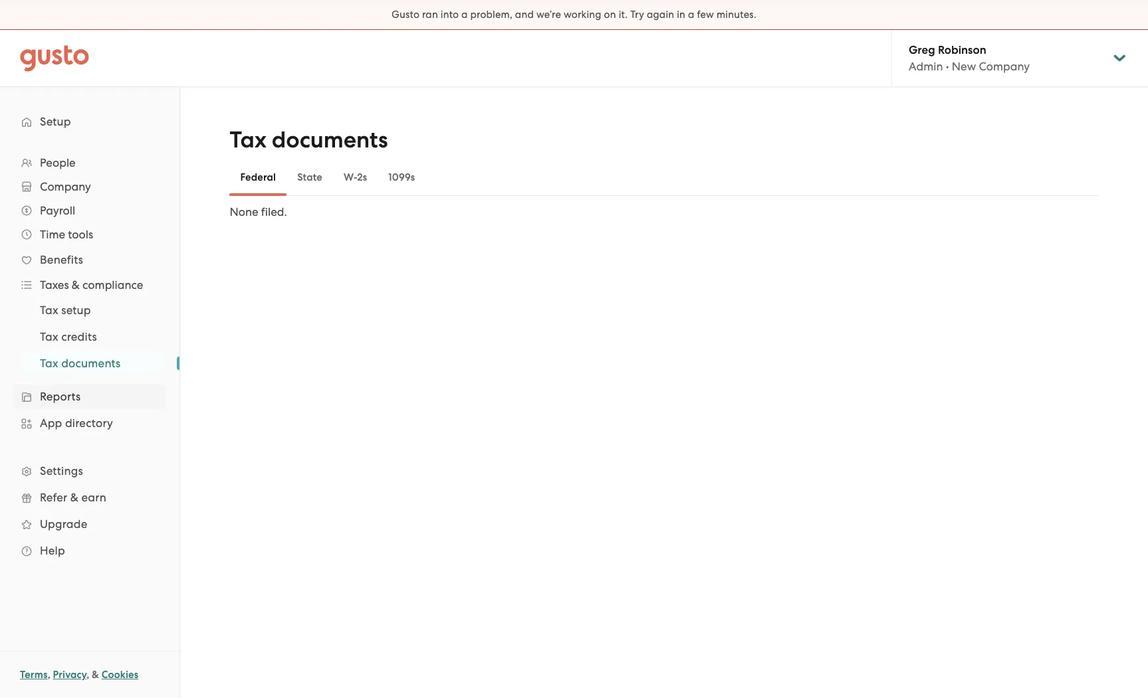 Task type: locate. For each thing, give the bounding box(es) containing it.
1 horizontal spatial documents
[[272, 126, 388, 154]]

tax documents up 'state' on the top left
[[230, 126, 388, 154]]

app
[[40, 417, 62, 430]]

in
[[677, 9, 686, 21]]

again
[[647, 9, 674, 21]]

1 horizontal spatial company
[[979, 60, 1030, 73]]

0 vertical spatial &
[[72, 279, 80, 292]]

compliance
[[83, 279, 143, 292]]

documents
[[272, 126, 388, 154], [61, 357, 121, 370]]

documents down tax credits link on the left top of page
[[61, 357, 121, 370]]

setup
[[61, 304, 91, 317]]

1 vertical spatial documents
[[61, 357, 121, 370]]

benefits link
[[13, 248, 166, 272]]

, left cookies button at the bottom of the page
[[87, 669, 89, 681]]

w-2s
[[344, 172, 367, 183]]

tax
[[230, 126, 266, 154], [40, 304, 58, 317], [40, 330, 58, 344], [40, 357, 58, 370]]

tax for "tax documents" link
[[40, 357, 58, 370]]

0 horizontal spatial ,
[[48, 669, 50, 681]]

on
[[604, 9, 616, 21]]

tax documents
[[230, 126, 388, 154], [40, 357, 121, 370]]

0 horizontal spatial company
[[40, 180, 91, 193]]

tax documents inside list
[[40, 357, 121, 370]]

tax down tax credits
[[40, 357, 58, 370]]

robinson
[[938, 43, 986, 57]]

benefits
[[40, 253, 83, 267]]

a
[[461, 9, 468, 21], [688, 9, 694, 21]]

, left privacy link
[[48, 669, 50, 681]]

tax credits link
[[24, 325, 166, 349]]

tax left credits
[[40, 330, 58, 344]]

home image
[[20, 45, 89, 71]]

none filed.
[[230, 205, 287, 219]]

1 horizontal spatial ,
[[87, 669, 89, 681]]

greg
[[909, 43, 935, 57]]

1 vertical spatial tax documents
[[40, 357, 121, 370]]

setup link
[[13, 110, 166, 134]]

none
[[230, 205, 258, 219]]

company down the 'people'
[[40, 180, 91, 193]]

federal button
[[230, 162, 287, 193]]

0 vertical spatial documents
[[272, 126, 388, 154]]

people button
[[13, 151, 166, 175]]

admin
[[909, 60, 943, 73]]

help
[[40, 545, 65, 558]]

documents up 'state' on the top left
[[272, 126, 388, 154]]

&
[[72, 279, 80, 292], [70, 491, 79, 505], [92, 669, 99, 681]]

list
[[0, 151, 180, 564], [0, 297, 180, 377]]

1 horizontal spatial a
[[688, 9, 694, 21]]

& left cookies button at the bottom of the page
[[92, 669, 99, 681]]

1 a from the left
[[461, 9, 468, 21]]

& right taxes
[[72, 279, 80, 292]]

a right into at left
[[461, 9, 468, 21]]

ran
[[422, 9, 438, 21]]

company inside company dropdown button
[[40, 180, 91, 193]]

1 horizontal spatial tax documents
[[230, 126, 388, 154]]

people
[[40, 156, 76, 170]]

tax for tax credits link on the left top of page
[[40, 330, 58, 344]]

1 vertical spatial company
[[40, 180, 91, 193]]

,
[[48, 669, 50, 681], [87, 669, 89, 681]]

tools
[[68, 228, 93, 241]]

company right new
[[979, 60, 1030, 73]]

a right in
[[688, 9, 694, 21]]

0 horizontal spatial tax documents
[[40, 357, 121, 370]]

2 list from the top
[[0, 297, 180, 377]]

0 horizontal spatial a
[[461, 9, 468, 21]]

0 vertical spatial tax documents
[[230, 126, 388, 154]]

1099s
[[388, 172, 415, 183]]

& inside dropdown button
[[72, 279, 80, 292]]

payroll button
[[13, 199, 166, 223]]

terms
[[20, 669, 48, 681]]

gusto navigation element
[[0, 87, 180, 586]]

1 list from the top
[[0, 151, 180, 564]]

tax down taxes
[[40, 304, 58, 317]]

& left earn
[[70, 491, 79, 505]]

we're
[[536, 9, 561, 21]]

greg robinson admin • new company
[[909, 43, 1030, 73]]

tax forms tab list
[[230, 159, 1099, 196]]

documents inside list
[[61, 357, 121, 370]]

0 horizontal spatial documents
[[61, 357, 121, 370]]

setup
[[40, 115, 71, 128]]

taxes
[[40, 279, 69, 292]]

refer & earn
[[40, 491, 106, 505]]

tax documents down credits
[[40, 357, 121, 370]]

1099s button
[[378, 162, 426, 193]]

credits
[[61, 330, 97, 344]]

0 vertical spatial company
[[979, 60, 1030, 73]]

gusto
[[392, 9, 420, 21]]

privacy
[[53, 669, 87, 681]]

1 , from the left
[[48, 669, 50, 681]]

company
[[979, 60, 1030, 73], [40, 180, 91, 193]]

•
[[946, 60, 949, 73]]

1 vertical spatial &
[[70, 491, 79, 505]]



Task type: vqa. For each thing, say whether or not it's contained in the screenshot.
W-2s
yes



Task type: describe. For each thing, give the bounding box(es) containing it.
settings
[[40, 465, 83, 478]]

tax setup link
[[24, 299, 166, 322]]

cookies button
[[102, 667, 138, 683]]

it.
[[619, 9, 628, 21]]

help link
[[13, 539, 166, 563]]

2 , from the left
[[87, 669, 89, 681]]

problem,
[[470, 9, 513, 21]]

new
[[952, 60, 976, 73]]

upgrade
[[40, 518, 87, 531]]

tax documents link
[[24, 352, 166, 376]]

terms , privacy , & cookies
[[20, 669, 138, 681]]

settings link
[[13, 459, 166, 483]]

few
[[697, 9, 714, 21]]

company button
[[13, 175, 166, 199]]

filed.
[[261, 205, 287, 219]]

list containing people
[[0, 151, 180, 564]]

refer
[[40, 491, 67, 505]]

state
[[297, 172, 322, 183]]

gusto ran into a problem, and we're working on it. try again in a few minutes.
[[392, 9, 757, 21]]

and
[[515, 9, 534, 21]]

terms link
[[20, 669, 48, 681]]

list containing tax setup
[[0, 297, 180, 377]]

taxes & compliance
[[40, 279, 143, 292]]

privacy link
[[53, 669, 87, 681]]

tax credits
[[40, 330, 97, 344]]

& for earn
[[70, 491, 79, 505]]

app directory
[[40, 417, 113, 430]]

w-2s button
[[333, 162, 378, 193]]

federal
[[240, 172, 276, 183]]

& for compliance
[[72, 279, 80, 292]]

directory
[[65, 417, 113, 430]]

refer & earn link
[[13, 486, 166, 510]]

time tools button
[[13, 223, 166, 247]]

tax for tax setup link
[[40, 304, 58, 317]]

company inside greg robinson admin • new company
[[979, 60, 1030, 73]]

w-
[[344, 172, 357, 183]]

cookies
[[102, 669, 138, 681]]

2s
[[357, 172, 367, 183]]

app directory link
[[13, 412, 166, 435]]

into
[[441, 9, 459, 21]]

taxes & compliance button
[[13, 273, 166, 297]]

working
[[564, 9, 602, 21]]

tax up federal
[[230, 126, 266, 154]]

2 a from the left
[[688, 9, 694, 21]]

2 vertical spatial &
[[92, 669, 99, 681]]

tax setup
[[40, 304, 91, 317]]

reports
[[40, 390, 81, 404]]

reports link
[[13, 385, 166, 409]]

payroll
[[40, 204, 75, 217]]

time
[[40, 228, 65, 241]]

earn
[[81, 491, 106, 505]]

minutes.
[[717, 9, 757, 21]]

upgrade link
[[13, 513, 166, 537]]

try
[[630, 9, 644, 21]]

state button
[[287, 162, 333, 193]]

time tools
[[40, 228, 93, 241]]



